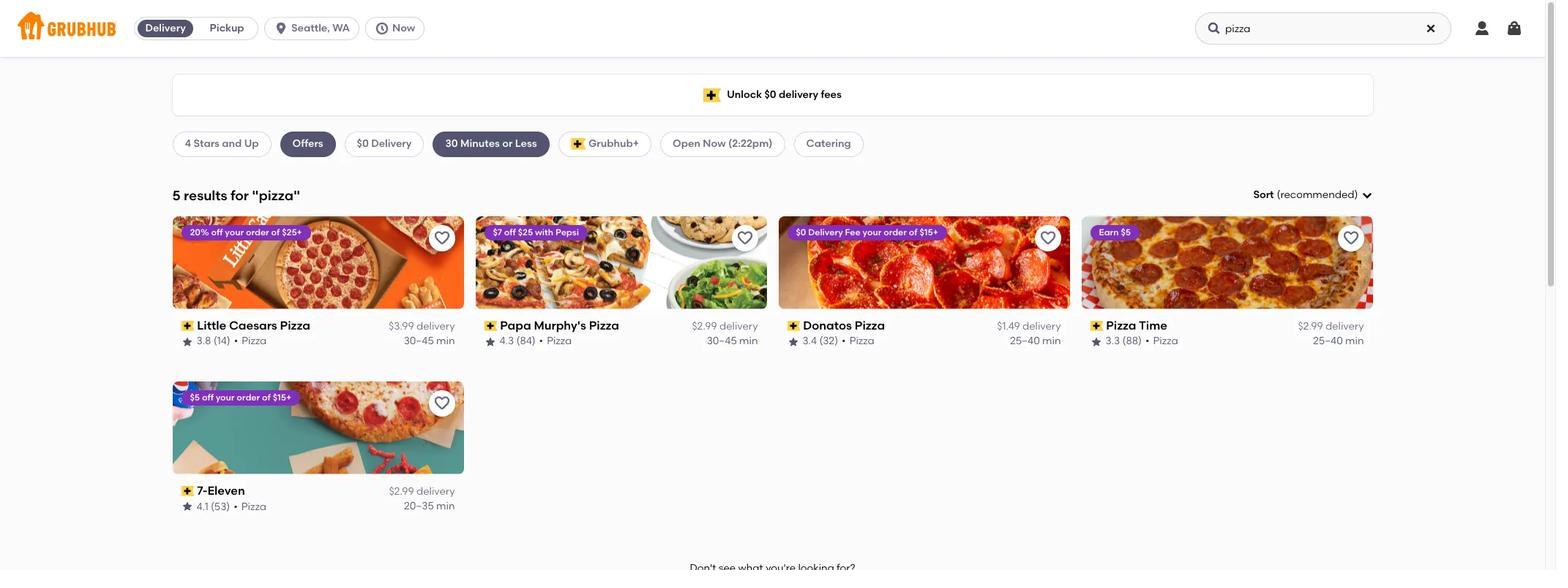 Task type: locate. For each thing, give the bounding box(es) containing it.
1 horizontal spatial 25–40 min
[[1313, 336, 1364, 348]]

minutes
[[460, 138, 500, 150]]

order down 'caesars'
[[237, 393, 260, 403]]

off right 20% at the left
[[211, 227, 223, 238]]

up
[[244, 138, 259, 150]]

$2.99
[[692, 321, 717, 333], [1298, 321, 1323, 333], [389, 486, 414, 498]]

$5 down 3.8
[[190, 393, 200, 403]]

1 vertical spatial $0
[[357, 138, 369, 150]]

$2.99 for pizza time
[[1298, 321, 1323, 333]]

$7 off $25 with pepsi
[[493, 227, 579, 238]]

0 vertical spatial now
[[392, 22, 415, 34]]

0 horizontal spatial save this restaurant image
[[736, 230, 754, 247]]

star icon image left 4.3
[[484, 336, 496, 348]]

subscription pass image left 7-
[[181, 487, 194, 497]]

• pizza down eleven
[[234, 501, 266, 513]]

25–40
[[1010, 336, 1040, 348], [1313, 336, 1343, 348]]

grubhub plus flag logo image for grubhub+
[[571, 139, 586, 150]]

off down 3.8
[[202, 393, 214, 403]]

1 horizontal spatial now
[[703, 138, 726, 150]]

little
[[197, 319, 226, 333]]

donatos pizza logo image
[[778, 217, 1070, 309]]

of
[[271, 227, 280, 238], [909, 227, 918, 238], [262, 393, 271, 403]]

svg image
[[1506, 20, 1523, 37], [375, 21, 389, 36]]

subscription pass image left pizza time
[[1090, 321, 1103, 332]]

order for caesars
[[246, 227, 269, 238]]

25–40 min
[[1010, 336, 1061, 348], [1313, 336, 1364, 348]]

pickup button
[[196, 17, 258, 40]]

0 vertical spatial $15+
[[920, 227, 938, 238]]

2 save this restaurant image from the left
[[1039, 230, 1057, 247]]

7-
[[197, 484, 207, 498]]

open now (2:22pm)
[[673, 138, 773, 150]]

30 minutes or less
[[445, 138, 537, 150]]

your down (14)
[[216, 393, 235, 403]]

2 30–45 min from the left
[[707, 336, 758, 348]]

1 horizontal spatial $2.99
[[692, 321, 717, 333]]

min
[[436, 336, 455, 348], [739, 336, 758, 348], [1042, 336, 1061, 348], [1345, 336, 1364, 348], [436, 501, 455, 513]]

20% off your order of $25+
[[190, 227, 302, 238]]

1 vertical spatial $15+
[[273, 393, 291, 403]]

now inside button
[[392, 22, 415, 34]]

1 horizontal spatial grubhub plus flag logo image
[[704, 88, 721, 102]]

for
[[231, 187, 249, 204]]

star icon image
[[181, 336, 193, 348], [484, 336, 496, 348], [787, 336, 799, 348], [1090, 336, 1102, 348], [181, 502, 193, 513]]

none field containing sort
[[1253, 188, 1373, 203]]

$0
[[765, 88, 776, 101], [357, 138, 369, 150], [796, 227, 806, 238]]

• pizza down 'caesars'
[[234, 336, 267, 348]]

subscription pass image left little
[[181, 321, 194, 332]]

• right (32)
[[842, 336, 846, 348]]

1 horizontal spatial 30–45 min
[[707, 336, 758, 348]]

save this restaurant button
[[429, 225, 455, 252], [732, 225, 758, 252], [1035, 225, 1061, 252], [1338, 225, 1364, 252], [429, 391, 455, 417]]

star icon image left 4.1
[[181, 502, 193, 513]]

3.3 (88)
[[1106, 336, 1142, 348]]

your
[[225, 227, 244, 238], [863, 227, 882, 238], [216, 393, 235, 403]]

1 horizontal spatial $15+
[[920, 227, 938, 238]]

0 horizontal spatial $2.99
[[389, 486, 414, 498]]

$0 delivery
[[357, 138, 412, 150]]

order left $25+ at the top of page
[[246, 227, 269, 238]]

save this restaurant image for papa murphy's pizza
[[736, 230, 754, 247]]

star icon image left 3.8
[[181, 336, 193, 348]]

2 horizontal spatial $2.99
[[1298, 321, 1323, 333]]

$1.49
[[997, 321, 1020, 333]]

your right 20% at the left
[[225, 227, 244, 238]]

star icon image left 3.3
[[1090, 336, 1102, 348]]

2 vertical spatial delivery
[[808, 227, 843, 238]]

2 25–40 min from the left
[[1313, 336, 1364, 348]]

7-eleven logo image
[[172, 382, 464, 475]]

grubhub plus flag logo image left unlock
[[704, 88, 721, 102]]

pizza right 'caesars'
[[280, 319, 310, 333]]

papa murphy's pizza
[[500, 319, 619, 333]]

little caesars pizza logo image
[[172, 217, 464, 309]]

1 vertical spatial $5
[[190, 393, 200, 403]]

0 vertical spatial $0
[[765, 88, 776, 101]]

save this restaurant image for pizza time
[[1342, 230, 1360, 247]]

1 horizontal spatial of
[[271, 227, 280, 238]]

2 25–40 from the left
[[1313, 336, 1343, 348]]

• right (14)
[[234, 336, 238, 348]]

results
[[184, 187, 227, 204]]

svg image inside the seattle, wa button
[[274, 21, 288, 36]]

• pizza down time
[[1146, 336, 1178, 348]]

1 30–45 min from the left
[[404, 336, 455, 348]]

subscription pass image
[[181, 321, 194, 332], [484, 321, 497, 332], [1090, 321, 1103, 332], [181, 487, 194, 497]]

1 horizontal spatial save this restaurant image
[[1039, 230, 1057, 247]]

1 30–45 from the left
[[404, 336, 434, 348]]

• pizza down donatos pizza
[[842, 336, 875, 348]]

0 horizontal spatial 25–40
[[1010, 336, 1040, 348]]

• for eleven
[[234, 501, 238, 513]]

• pizza for time
[[1146, 336, 1178, 348]]

delivery for $0 delivery fee your order of $15+
[[808, 227, 843, 238]]

0 vertical spatial delivery
[[145, 22, 186, 34]]

$2.99 for papa murphy's pizza
[[692, 321, 717, 333]]

$5
[[1121, 227, 1131, 238], [190, 393, 200, 403]]

pizza
[[280, 319, 310, 333], [589, 319, 619, 333], [855, 319, 885, 333], [1106, 319, 1136, 333], [242, 336, 267, 348], [547, 336, 572, 348], [850, 336, 875, 348], [1153, 336, 1178, 348], [241, 501, 266, 513]]

0 vertical spatial $5
[[1121, 227, 1131, 238]]

• pizza down papa murphy's pizza
[[539, 336, 572, 348]]

2 vertical spatial $0
[[796, 227, 806, 238]]

25–40 min for pizza time
[[1313, 336, 1364, 348]]

star icon image for donatos pizza
[[787, 336, 799, 348]]

delivery
[[779, 88, 818, 101], [416, 321, 455, 333], [720, 321, 758, 333], [1023, 321, 1061, 333], [1326, 321, 1364, 333], [416, 486, 455, 498]]

0 horizontal spatial 30–45 min
[[404, 336, 455, 348]]

25–40 for pizza time
[[1313, 336, 1343, 348]]

sort
[[1253, 189, 1274, 201]]

30
[[445, 138, 458, 150]]

4.1 (53)
[[197, 501, 230, 513]]

save this restaurant image
[[433, 230, 451, 247], [1342, 230, 1360, 247], [433, 395, 451, 413]]

star icon image down subscription pass image
[[787, 336, 799, 348]]

0 horizontal spatial now
[[392, 22, 415, 34]]

(84)
[[516, 336, 536, 348]]

subscription pass image for pizza time
[[1090, 321, 1103, 332]]

1 save this restaurant image from the left
[[736, 230, 754, 247]]

murphy's
[[534, 319, 586, 333]]

earn $5
[[1099, 227, 1131, 238]]

•
[[234, 336, 238, 348], [539, 336, 543, 348], [842, 336, 846, 348], [1146, 336, 1150, 348], [234, 501, 238, 513]]

off for 7-
[[202, 393, 214, 403]]

of right the fee
[[909, 227, 918, 238]]

delivery left pickup
[[145, 22, 186, 34]]

4.3
[[500, 336, 514, 348]]

• pizza
[[234, 336, 267, 348], [539, 336, 572, 348], [842, 336, 875, 348], [1146, 336, 1178, 348], [234, 501, 266, 513]]

seattle, wa button
[[264, 17, 365, 40]]

)
[[1355, 189, 1358, 201]]

1 horizontal spatial 25–40
[[1313, 336, 1343, 348]]

20%
[[190, 227, 209, 238]]

papa murphy's pizza logo image
[[475, 217, 767, 309]]

• right (88)
[[1146, 336, 1150, 348]]

pizza time logo image
[[1082, 217, 1373, 309]]

2 horizontal spatial $0
[[796, 227, 806, 238]]

less
[[515, 138, 537, 150]]

2 horizontal spatial delivery
[[808, 227, 843, 238]]

3.3
[[1106, 336, 1120, 348]]

off right $7 at the left of page
[[504, 227, 516, 238]]

None field
[[1253, 188, 1373, 203]]

$15+
[[920, 227, 938, 238], [273, 393, 291, 403]]

30–45 min
[[404, 336, 455, 348], [707, 336, 758, 348]]

pizza down eleven
[[241, 501, 266, 513]]

seattle,
[[291, 22, 330, 34]]

1 vertical spatial delivery
[[371, 138, 412, 150]]

save this restaurant image for little caesars pizza
[[433, 230, 451, 247]]

now button
[[365, 17, 431, 40]]

off for little
[[211, 227, 223, 238]]

now right wa
[[392, 22, 415, 34]]

1 25–40 from the left
[[1010, 336, 1040, 348]]

save this restaurant button for pizza time
[[1338, 225, 1364, 252]]

grubhub plus flag logo image for unlock $0 delivery fees
[[704, 88, 721, 102]]

$2.99 delivery for papa murphy's pizza
[[692, 321, 758, 333]]

0 horizontal spatial $2.99 delivery
[[389, 486, 455, 498]]

catering
[[806, 138, 851, 150]]

svg image inside now button
[[375, 21, 389, 36]]

1 horizontal spatial 30–45
[[707, 336, 737, 348]]

1 25–40 min from the left
[[1010, 336, 1061, 348]]

0 horizontal spatial 25–40 min
[[1010, 336, 1061, 348]]

• pizza for pizza
[[842, 336, 875, 348]]

subscription pass image left papa
[[484, 321, 497, 332]]

• for pizza
[[842, 336, 846, 348]]

$5 right earn
[[1121, 227, 1131, 238]]

$0 right offers
[[357, 138, 369, 150]]

offers
[[292, 138, 323, 150]]

2 30–45 from the left
[[707, 336, 737, 348]]

1 horizontal spatial delivery
[[371, 138, 412, 150]]

delivery
[[145, 22, 186, 34], [371, 138, 412, 150], [808, 227, 843, 238]]

1 horizontal spatial $2.99 delivery
[[692, 321, 758, 333]]

1 vertical spatial grubhub plus flag logo image
[[571, 139, 586, 150]]

off
[[211, 227, 223, 238], [504, 227, 516, 238], [202, 393, 214, 403]]

delivery left the 30
[[371, 138, 412, 150]]

1 horizontal spatial $5
[[1121, 227, 1131, 238]]

papa
[[500, 319, 531, 333]]

• right (84)
[[539, 336, 543, 348]]

delivery left the fee
[[808, 227, 843, 238]]

0 horizontal spatial delivery
[[145, 22, 186, 34]]

of down little caesars pizza
[[262, 393, 271, 403]]

Search for food, convenience, alcohol... search field
[[1195, 12, 1452, 45]]

$2.99 delivery
[[692, 321, 758, 333], [1298, 321, 1364, 333], [389, 486, 455, 498]]

pizza down papa murphy's pizza
[[547, 336, 572, 348]]

min for little caesars pizza
[[436, 336, 455, 348]]

0 horizontal spatial $0
[[357, 138, 369, 150]]

0 horizontal spatial svg image
[[375, 21, 389, 36]]

eleven
[[207, 484, 245, 498]]

30–45
[[404, 336, 434, 348], [707, 336, 737, 348]]

star icon image for little caesars pizza
[[181, 336, 193, 348]]

(32)
[[819, 336, 838, 348]]

0 vertical spatial grubhub plus flag logo image
[[704, 88, 721, 102]]

30–45 min for papa murphy's pizza
[[707, 336, 758, 348]]

order
[[246, 227, 269, 238], [884, 227, 907, 238], [237, 393, 260, 403]]

min for pizza time
[[1345, 336, 1364, 348]]

0 horizontal spatial grubhub plus flag logo image
[[571, 139, 586, 150]]

open
[[673, 138, 700, 150]]

star icon image for 7-eleven
[[181, 502, 193, 513]]

save this restaurant image
[[736, 230, 754, 247], [1039, 230, 1057, 247]]

grubhub plus flag logo image left grubhub+
[[571, 139, 586, 150]]

of left $25+ at the top of page
[[271, 227, 280, 238]]

$0 left the fee
[[796, 227, 806, 238]]

0 horizontal spatial 30–45
[[404, 336, 434, 348]]

• pizza for caesars
[[234, 336, 267, 348]]

$0 delivery fee your order of $15+
[[796, 227, 938, 238]]

0 horizontal spatial of
[[262, 393, 271, 403]]

7-eleven
[[197, 484, 245, 498]]

order for eleven
[[237, 393, 260, 403]]

of for caesars
[[271, 227, 280, 238]]

delivery for little caesars pizza
[[416, 321, 455, 333]]

1 vertical spatial now
[[703, 138, 726, 150]]

30–45 min for little caesars pizza
[[404, 336, 455, 348]]

• right (53)
[[234, 501, 238, 513]]

$5 off your order of $15+
[[190, 393, 291, 403]]

$0 right unlock
[[765, 88, 776, 101]]

now right open
[[703, 138, 726, 150]]

2 horizontal spatial $2.99 delivery
[[1298, 321, 1364, 333]]

grubhub plus flag logo image
[[704, 88, 721, 102], [571, 139, 586, 150]]

pizza down time
[[1153, 336, 1178, 348]]

delivery button
[[135, 17, 196, 40]]

svg image
[[1474, 20, 1491, 37], [274, 21, 288, 36], [1207, 21, 1222, 36], [1425, 23, 1437, 34], [1361, 190, 1373, 201]]

pizza time
[[1106, 319, 1167, 333]]

grubhub+
[[588, 138, 639, 150]]



Task type: vqa. For each thing, say whether or not it's contained in the screenshot.


Task type: describe. For each thing, give the bounding box(es) containing it.
(
[[1277, 189, 1281, 201]]

4
[[185, 138, 191, 150]]

or
[[502, 138, 513, 150]]

subscription pass image for little caesars pizza
[[181, 321, 194, 332]]

pizza down little caesars pizza
[[242, 336, 267, 348]]

donatos pizza
[[803, 319, 885, 333]]

$1.49 delivery
[[997, 321, 1061, 333]]

5
[[172, 187, 181, 204]]

save this restaurant image for donatos pizza
[[1039, 230, 1057, 247]]

$25+
[[282, 227, 302, 238]]

subscription pass image
[[787, 321, 800, 332]]

save this restaurant button for papa murphy's pizza
[[732, 225, 758, 252]]

• for time
[[1146, 336, 1150, 348]]

with
[[535, 227, 553, 238]]

20–35
[[404, 501, 434, 513]]

20–35 min
[[404, 501, 455, 513]]

1 horizontal spatial svg image
[[1506, 20, 1523, 37]]

wa
[[332, 22, 350, 34]]

25–40 for donatos pizza
[[1010, 336, 1040, 348]]

pizza right murphy's
[[589, 319, 619, 333]]

(2:22pm)
[[728, 138, 773, 150]]

(14)
[[214, 336, 230, 348]]

$7
[[493, 227, 502, 238]]

• for caesars
[[234, 336, 238, 348]]

$2.99 for 7-eleven
[[389, 486, 414, 498]]

delivery for pizza time
[[1326, 321, 1364, 333]]

3.8
[[197, 336, 211, 348]]

4.3 (84)
[[500, 336, 536, 348]]

off for papa
[[504, 227, 516, 238]]

• for murphy's
[[539, 336, 543, 348]]

pizza down donatos pizza
[[850, 336, 875, 348]]

5 results for "pizza"
[[172, 187, 300, 204]]

delivery for donatos pizza
[[1023, 321, 1061, 333]]

save this restaurant button for donatos pizza
[[1035, 225, 1061, 252]]

(88)
[[1123, 336, 1142, 348]]

earn
[[1099, 227, 1119, 238]]

25–40 min for donatos pizza
[[1010, 336, 1061, 348]]

4 stars and up
[[185, 138, 259, 150]]

stars
[[194, 138, 220, 150]]

$2.99 delivery for pizza time
[[1298, 321, 1364, 333]]

fee
[[845, 227, 861, 238]]

unlock $0 delivery fees
[[727, 88, 842, 101]]

0 horizontal spatial $5
[[190, 393, 200, 403]]

"pizza"
[[252, 187, 300, 204]]

pizza up 3.3 (88)
[[1106, 319, 1136, 333]]

save this restaurant button for little caesars pizza
[[429, 225, 455, 252]]

min for donatos pizza
[[1042, 336, 1061, 348]]

recommended
[[1281, 189, 1355, 201]]

3.8 (14)
[[197, 336, 230, 348]]

min for papa murphy's pizza
[[739, 336, 758, 348]]

sort ( recommended )
[[1253, 189, 1358, 201]]

your for eleven
[[216, 393, 235, 403]]

30–45 for little caesars pizza
[[404, 336, 434, 348]]

fees
[[821, 88, 842, 101]]

min for 7-eleven
[[436, 501, 455, 513]]

subscription pass image for papa murphy's pizza
[[484, 321, 497, 332]]

star icon image for pizza time
[[1090, 336, 1102, 348]]

$3.99 delivery
[[389, 321, 455, 333]]

30–45 for papa murphy's pizza
[[707, 336, 737, 348]]

of for eleven
[[262, 393, 271, 403]]

$0 for $0 delivery fee your order of $15+
[[796, 227, 806, 238]]

• pizza for murphy's
[[539, 336, 572, 348]]

0 horizontal spatial $15+
[[273, 393, 291, 403]]

donatos
[[803, 319, 852, 333]]

subscription pass image for 7-eleven
[[181, 487, 194, 497]]

seattle, wa
[[291, 22, 350, 34]]

main navigation navigation
[[0, 0, 1545, 57]]

your right the fee
[[863, 227, 882, 238]]

svg image inside "field"
[[1361, 190, 1373, 201]]

2 horizontal spatial of
[[909, 227, 918, 238]]

pepsi
[[555, 227, 579, 238]]

unlock
[[727, 88, 762, 101]]

$2.99 delivery for 7-eleven
[[389, 486, 455, 498]]

$25
[[518, 227, 533, 238]]

3.4
[[803, 336, 817, 348]]

time
[[1139, 319, 1167, 333]]

1 horizontal spatial $0
[[765, 88, 776, 101]]

delivery for $0 delivery
[[371, 138, 412, 150]]

$3.99
[[389, 321, 414, 333]]

your for caesars
[[225, 227, 244, 238]]

order right the fee
[[884, 227, 907, 238]]

• pizza for eleven
[[234, 501, 266, 513]]

$0 for $0 delivery
[[357, 138, 369, 150]]

pizza right "donatos"
[[855, 319, 885, 333]]

and
[[222, 138, 242, 150]]

delivery for papa murphy's pizza
[[720, 321, 758, 333]]

4.1
[[197, 501, 208, 513]]

3.4 (32)
[[803, 336, 838, 348]]

delivery for 7-eleven
[[416, 486, 455, 498]]

save this restaurant button for 7-eleven
[[429, 391, 455, 417]]

(53)
[[211, 501, 230, 513]]

star icon image for papa murphy's pizza
[[484, 336, 496, 348]]

pickup
[[210, 22, 244, 34]]

little caesars pizza
[[197, 319, 310, 333]]

save this restaurant image for 7-eleven
[[433, 395, 451, 413]]

delivery inside button
[[145, 22, 186, 34]]

caesars
[[229, 319, 277, 333]]



